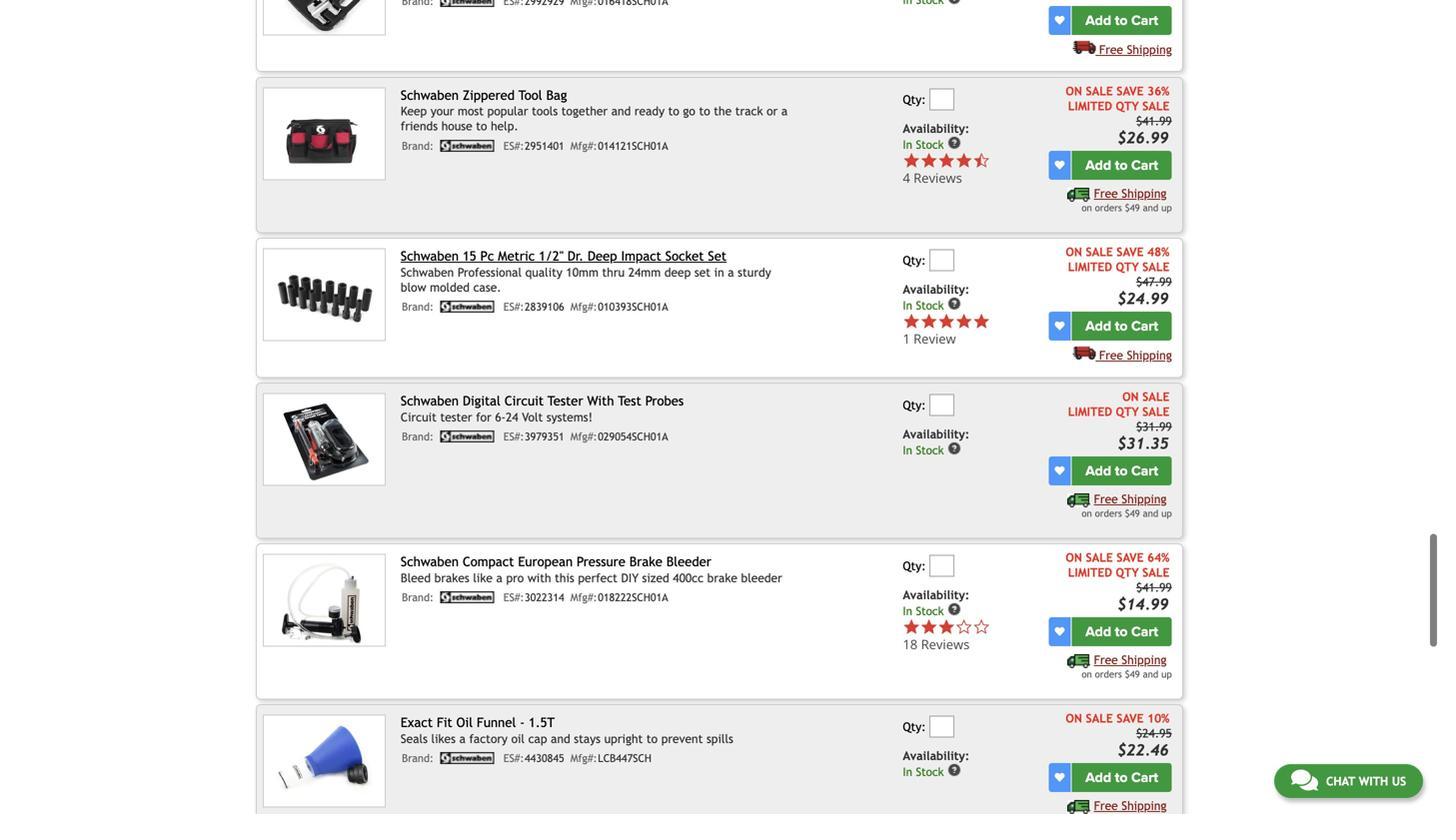Task type: vqa. For each thing, say whether or not it's contained in the screenshot.
the 'purchases'
no



Task type: describe. For each thing, give the bounding box(es) containing it.
1 question sign image from the top
[[948, 285, 962, 299]]

chat
[[1327, 775, 1356, 789]]

seals
[[401, 720, 428, 734]]

quality
[[526, 253, 563, 267]]

10mm
[[566, 253, 599, 267]]

bleed
[[401, 559, 431, 573]]

metric
[[498, 236, 535, 252]]

4
[[903, 157, 911, 175]]

0 vertical spatial circuit
[[505, 381, 544, 397]]

stock for 18
[[916, 593, 944, 607]]

add for $24.99
[[1086, 306, 1112, 323]]

lcb447sch
[[598, 741, 652, 753]]

oil
[[511, 720, 525, 734]]

free for $22.46
[[1094, 788, 1119, 802]]

free up on sale save 36% limited qty sale $41.99 $26.99
[[1100, 30, 1124, 44]]

to down the "$31.35" on the bottom right of the page
[[1115, 451, 1128, 468]]

question sign image for 4 reviews
[[948, 124, 962, 138]]

a inside 'schwaben zippered tool bag keep your most popular tools together and ready to go to the track or a friends house to help.'
[[782, 92, 788, 106]]

1 4 reviews link from the top
[[903, 140, 1046, 175]]

and inside 'schwaben zippered tool bag keep your most popular tools together and ready to go to the track or a friends house to help.'
[[612, 92, 631, 106]]

add for $31.35
[[1086, 451, 1112, 468]]

on for $24.99
[[1066, 233, 1083, 247]]

es#2839106 - 010393sch01a - schwaben 15 pc metric 1/2" dr. deep impact socket set - schwaben professional quality 10mm thru 24mm deep set in a sturdy blow molded case. - schwaben - audi bmw volkswagen mercedes benz mini porsche image
[[263, 236, 386, 329]]

5 stock from the top
[[916, 754, 944, 768]]

sale for $26.99
[[1143, 87, 1170, 101]]

add to cart for $24.99
[[1086, 306, 1159, 323]]

up for $26.99
[[1162, 190, 1173, 201]]

2 free shipping from the top
[[1100, 336, 1173, 350]]

5 es#: from the top
[[504, 741, 524, 753]]

schwaben 15 pc metric 1/2" dr. deep impact socket set schwaben professional quality 10mm thru 24mm deep set in a sturdy blow molded case.
[[401, 236, 772, 282]]

1 1 review link from the top
[[903, 301, 1046, 336]]

qty: for $31.35
[[903, 387, 926, 401]]

free shipping image for $24.99
[[1073, 334, 1096, 348]]

in
[[715, 253, 725, 267]]

1.5t
[[529, 703, 555, 719]]

$49 for $14.99
[[1125, 657, 1141, 668]]

shipping for $26.99
[[1122, 174, 1167, 188]]

$31.99
[[1137, 408, 1173, 422]]

5 availability: in stock from the top
[[903, 737, 970, 768]]

add to cart for $31.35
[[1086, 451, 1159, 468]]

reviews for 18 reviews
[[921, 624, 970, 642]]

your
[[431, 92, 454, 106]]

set
[[695, 253, 711, 267]]

24mm
[[629, 253, 661, 267]]

to right go
[[699, 92, 711, 106]]

sale for $24.99
[[1086, 233, 1114, 247]]

help.
[[491, 107, 519, 121]]

comments image
[[1292, 769, 1319, 793]]

qty for $26.99
[[1116, 87, 1139, 101]]

brake
[[630, 542, 663, 558]]

brakes
[[435, 559, 470, 573]]

es#: 3979351 mfg#: 029054sch01a
[[504, 419, 669, 431]]

es#2951401 - 014121sch01a - schwaben zippered tool bag - keep your most popular tools together and ready to go to the track or a friends house to help. - schwaben - audi bmw volkswagen mercedes benz mini porsche image
[[263, 75, 386, 168]]

6-
[[495, 398, 506, 412]]

sale for $31.35
[[1143, 378, 1170, 392]]

together
[[562, 92, 608, 106]]

half star image
[[973, 140, 991, 158]]

probes
[[646, 381, 684, 397]]

3 add to wish list image from the top
[[1055, 762, 1065, 772]]

shipping down $24.99
[[1127, 336, 1173, 350]]

3 brand: from the top
[[402, 419, 434, 431]]

on sale save 36% limited qty sale $41.99 $26.99
[[1066, 72, 1173, 135]]

brand: for 4 reviews
[[402, 128, 434, 140]]

molded
[[430, 268, 470, 282]]

schwaben compact european pressure brake bleeder bleed brakes like a pro with this perfect diy sized 400cc brake bleeder
[[401, 542, 783, 573]]

and for $31.35
[[1143, 496, 1159, 507]]

for
[[476, 398, 492, 412]]

010393sch01a
[[598, 289, 669, 301]]

3 stock from the top
[[916, 432, 944, 445]]

1/2"
[[539, 236, 564, 252]]

to down $22.46
[[1115, 758, 1128, 775]]

on for $31.35
[[1082, 496, 1093, 507]]

2 18 reviews link from the top
[[903, 624, 991, 642]]

limited for $24.99
[[1069, 248, 1113, 262]]

brand: for 18 reviews
[[402, 580, 434, 592]]

sale for $24.99
[[1143, 248, 1170, 262]]

and for $22.46
[[1143, 803, 1159, 814]]

1 18 reviews link from the top
[[903, 607, 1046, 642]]

blow
[[401, 268, 426, 282]]

cart for $24.99
[[1132, 306, 1159, 323]]

18 reviews
[[903, 624, 970, 642]]

schwaben for 18 reviews
[[401, 542, 459, 558]]

64%
[[1148, 539, 1170, 553]]

compact
[[463, 542, 514, 558]]

thru
[[602, 253, 625, 267]]

exact fit oil funnel - 1.5t seals likes a factory oil cap and stays upright to prevent spills
[[401, 703, 734, 734]]

$24.99
[[1118, 278, 1169, 296]]

question sign image for 18 reviews
[[948, 591, 962, 605]]

diy
[[621, 559, 639, 573]]

test
[[618, 381, 642, 397]]

es#: 2839106 mfg#: 010393sch01a
[[504, 289, 669, 301]]

ready
[[635, 92, 665, 106]]

add to cart button for $26.99
[[1072, 139, 1173, 168]]

schwaben for 1 review
[[401, 236, 459, 252]]

empty star image
[[973, 607, 991, 625]]

3 question sign image from the top
[[948, 752, 962, 766]]

schwaben 15 pc metric 1/2" dr. deep impact socket set link
[[401, 236, 727, 252]]

set
[[708, 236, 727, 252]]

pressure
[[577, 542, 626, 558]]

$14.99
[[1118, 584, 1169, 602]]

add to wish list image for sale
[[1055, 148, 1065, 158]]

oil
[[457, 703, 473, 719]]

schwaben - corporate logo image for 4 reviews
[[438, 128, 497, 140]]

4430845
[[525, 741, 565, 753]]

qty inside on sale limited qty sale $31.99 $31.35
[[1116, 393, 1139, 407]]

1 vertical spatial circuit
[[401, 398, 437, 412]]

10%
[[1148, 700, 1170, 714]]

sturdy
[[738, 253, 772, 267]]

like
[[473, 559, 493, 573]]

1
[[903, 318, 911, 336]]

availability: for 18
[[903, 576, 970, 590]]

2 4 reviews link from the top
[[903, 157, 991, 175]]

add to cart for $14.99
[[1086, 612, 1159, 629]]

on for $22.46
[[1082, 803, 1093, 814]]

add to wish list image for $31.35
[[1055, 454, 1065, 464]]

schwaben inside schwaben digital circuit tester with test probes circuit tester for 6-24 volt systems!
[[401, 381, 459, 397]]

and inside exact fit oil funnel - 1.5t seals likes a factory oil cap and stays upright to prevent spills
[[551, 720, 571, 734]]

qty: for $22.46
[[903, 709, 926, 723]]

limited for $26.99
[[1069, 87, 1113, 101]]

mfg#: for 4 reviews
[[571, 128, 598, 140]]

save for $14.99
[[1117, 539, 1144, 553]]

es#2992929 - 016418sch01a - schwaben camshaft drive gear puller - designed to deal with camshaft pulley removal in limited space applications - schwaben - audi image
[[263, 0, 386, 23]]

spills
[[707, 720, 734, 734]]

add to cart button for $22.46
[[1072, 752, 1173, 781]]

and for $26.99
[[1143, 190, 1159, 201]]

qty: for $14.99
[[903, 548, 926, 562]]

exact fit oil funnel - 1.5t link
[[401, 703, 555, 719]]

2 question sign image from the top
[[948, 430, 962, 444]]

2 qty: from the top
[[903, 242, 926, 256]]

$49 for $26.99
[[1125, 190, 1141, 201]]

perfect
[[578, 559, 618, 573]]

$26.99
[[1118, 117, 1169, 135]]

48%
[[1148, 233, 1170, 247]]

schwaben zippered tool bag keep your most popular tools together and ready to go to the track or a friends house to help.
[[401, 75, 788, 121]]

review
[[914, 318, 956, 336]]

free for $31.35
[[1094, 480, 1119, 494]]

2951401
[[525, 128, 565, 140]]

availability: in stock for 4
[[903, 109, 970, 139]]

add for $26.99
[[1086, 145, 1112, 162]]

$47.99
[[1137, 263, 1173, 277]]

qty: for $26.99
[[903, 80, 926, 94]]

es#: for 4 reviews
[[504, 128, 524, 140]]

orders for $14.99
[[1095, 657, 1123, 668]]

availability: for 4
[[903, 109, 970, 123]]

5 brand: from the top
[[402, 741, 434, 753]]

mfg#: for 18 reviews
[[571, 580, 598, 592]]

empty star image
[[956, 607, 973, 625]]

schwaben - corporate logo image for 18 reviews
[[438, 580, 497, 592]]

3 availability: in stock from the top
[[903, 415, 970, 445]]

-
[[520, 703, 525, 719]]

friends
[[401, 107, 438, 121]]

3 mfg#: from the top
[[571, 419, 598, 431]]

3 availability: from the top
[[903, 415, 970, 429]]

sale for $14.99
[[1086, 539, 1114, 553]]

sized
[[642, 559, 670, 573]]

free down $24.99
[[1100, 336, 1124, 350]]

tools
[[532, 92, 558, 106]]

add for $22.46
[[1086, 758, 1112, 775]]

dr.
[[568, 236, 584, 252]]

popular
[[488, 92, 528, 106]]

free shipping on orders $49 and up for $22.46
[[1082, 788, 1173, 814]]

add to cart button for $24.99
[[1072, 300, 1173, 329]]

to inside exact fit oil funnel - 1.5t seals likes a factory oil cap and stays upright to prevent spills
[[647, 720, 658, 734]]

3 schwaben - corporate logo image from the top
[[438, 419, 497, 431]]

bleeder
[[667, 542, 712, 558]]

availability: in stock for 1
[[903, 270, 970, 300]]



Task type: locate. For each thing, give the bounding box(es) containing it.
4 schwaben from the top
[[401, 381, 459, 397]]

2 vertical spatial add to wish list image
[[1055, 454, 1065, 464]]

2 vertical spatial question sign image
[[948, 752, 962, 766]]

on for $14.99
[[1082, 657, 1093, 668]]

free shipping image for $22.46
[[1068, 789, 1091, 803]]

and for $14.99
[[1143, 657, 1159, 668]]

fit
[[437, 703, 453, 719]]

sale inside on sale save 36% limited qty sale $41.99 $26.99
[[1143, 87, 1170, 101]]

with inside schwaben compact european pressure brake bleeder bleed brakes like a pro with this perfect diy sized 400cc brake bleeder
[[528, 559, 551, 573]]

029054sch01a
[[598, 419, 669, 431]]

5 cart from the top
[[1132, 758, 1159, 775]]

to down $14.99
[[1115, 612, 1128, 629]]

add to cart button for $14.99
[[1072, 606, 1173, 635]]

qty up $14.99
[[1116, 554, 1139, 568]]

add to cart down $24.99
[[1086, 306, 1159, 323]]

4 add to cart from the top
[[1086, 612, 1159, 629]]

1 schwaben - corporate logo image from the top
[[438, 128, 497, 140]]

brake
[[708, 559, 738, 573]]

systems!
[[547, 398, 593, 412]]

to right upright
[[647, 720, 658, 734]]

4 cart from the top
[[1132, 612, 1159, 629]]

sale down the 64%
[[1143, 554, 1170, 568]]

free for $26.99
[[1094, 174, 1119, 188]]

0 vertical spatial question sign image
[[948, 124, 962, 138]]

1 $41.99 from the top
[[1137, 102, 1173, 116]]

$41.99 for $26.99
[[1137, 102, 1173, 116]]

brand:
[[402, 128, 434, 140], [402, 289, 434, 301], [402, 419, 434, 431], [402, 580, 434, 592], [402, 741, 434, 753]]

tool
[[519, 75, 543, 91]]

limited
[[1069, 87, 1113, 101], [1069, 248, 1113, 262], [1069, 393, 1113, 407], [1069, 554, 1113, 568]]

orders
[[1095, 190, 1123, 201], [1095, 496, 1123, 507], [1095, 657, 1123, 668], [1095, 803, 1123, 814]]

4 schwaben - corporate logo image from the top
[[438, 580, 497, 592]]

sale inside on sale limited qty sale $31.99 $31.35
[[1143, 378, 1170, 392]]

2 $41.99 from the top
[[1137, 569, 1173, 583]]

0 vertical spatial question sign image
[[948, 285, 962, 299]]

save for $26.99
[[1117, 72, 1144, 86]]

es#: 2951401 mfg#: 014121sch01a
[[504, 128, 669, 140]]

circuit left 'tester'
[[401, 398, 437, 412]]

on left 48%
[[1066, 233, 1083, 247]]

schwaben zippered tool bag link
[[401, 75, 567, 91]]

$24.95
[[1137, 715, 1173, 729]]

qty: down 18
[[903, 709, 926, 723]]

2 free shipping image from the top
[[1068, 789, 1091, 803]]

on inside "on sale save 64% limited qty sale $41.99 $14.99"
[[1066, 539, 1083, 553]]

4 mfg#: from the top
[[571, 580, 598, 592]]

cart
[[1132, 145, 1159, 162], [1132, 306, 1159, 323], [1132, 451, 1159, 468], [1132, 612, 1159, 629], [1132, 758, 1159, 775]]

qty: down 1 in the top right of the page
[[903, 387, 926, 401]]

1 free shipping image from the top
[[1068, 643, 1091, 657]]

400cc
[[673, 559, 704, 573]]

5 add to cart button from the top
[[1072, 752, 1173, 781]]

stays
[[574, 720, 601, 734]]

free shipping on orders $49 and up
[[1082, 174, 1173, 201], [1082, 480, 1173, 507], [1082, 641, 1173, 668], [1082, 788, 1173, 814]]

1 add to cart button from the top
[[1072, 139, 1173, 168]]

3 limited from the top
[[1069, 393, 1113, 407]]

cart down '$26.99'
[[1132, 145, 1159, 162]]

$49 up on sale save 10% $24.95 $22.46 on the bottom
[[1125, 657, 1141, 668]]

sale left '10%'
[[1086, 700, 1114, 714]]

es#: for 1 review
[[504, 289, 524, 301]]

schwaben - corporate logo image for 1 review
[[438, 289, 497, 301]]

3 add to cart button from the top
[[1072, 445, 1173, 474]]

qty:
[[903, 80, 926, 94], [903, 242, 926, 256], [903, 387, 926, 401], [903, 548, 926, 562], [903, 709, 926, 723]]

2 cart from the top
[[1132, 306, 1159, 323]]

add down "on sale save 64% limited qty sale $41.99 $14.99"
[[1086, 612, 1112, 629]]

3 es#: from the top
[[504, 419, 524, 431]]

stock
[[916, 126, 944, 139], [916, 287, 944, 300], [916, 432, 944, 445], [916, 593, 944, 607], [916, 754, 944, 768]]

to
[[668, 92, 680, 106], [699, 92, 711, 106], [476, 107, 487, 121], [1115, 145, 1128, 162], [1115, 306, 1128, 323], [1115, 451, 1128, 468], [1115, 612, 1128, 629], [647, 720, 658, 734], [1115, 758, 1128, 775]]

orders up "on sale save 64% limited qty sale $41.99 $14.99"
[[1095, 496, 1123, 507]]

4 reviews link
[[903, 140, 1046, 175], [903, 157, 991, 175]]

with down european
[[528, 559, 551, 573]]

question sign image
[[948, 285, 962, 299], [948, 430, 962, 444]]

go
[[683, 92, 696, 106]]

sale for $14.99
[[1143, 554, 1170, 568]]

3 add from the top
[[1086, 451, 1112, 468]]

chat with us
[[1327, 775, 1407, 789]]

on for $22.46
[[1066, 700, 1083, 714]]

availability:
[[903, 109, 970, 123], [903, 270, 970, 284], [903, 415, 970, 429], [903, 576, 970, 590], [903, 737, 970, 751]]

tester
[[548, 381, 583, 397]]

limited inside on sale save 36% limited qty sale $41.99 $26.99
[[1069, 87, 1113, 101]]

add to cart button
[[1072, 139, 1173, 168], [1072, 300, 1173, 329], [1072, 445, 1173, 474], [1072, 606, 1173, 635], [1072, 752, 1173, 781]]

es#: down help.
[[504, 128, 524, 140]]

1 free shipping on orders $49 and up from the top
[[1082, 174, 1173, 201]]

a inside exact fit oil funnel - 1.5t seals likes a factory oil cap and stays upright to prevent spills
[[460, 720, 466, 734]]

sale inside on sale save 10% $24.95 $22.46
[[1086, 700, 1114, 714]]

impact
[[621, 236, 662, 252]]

2 orders from the top
[[1095, 496, 1123, 507]]

brand: down friends
[[402, 128, 434, 140]]

5 mfg#: from the top
[[571, 741, 598, 753]]

on for $31.35
[[1123, 378, 1139, 392]]

sale inside on sale save 36% limited qty sale $41.99 $26.99
[[1086, 72, 1114, 86]]

add to cart button down $14.99
[[1072, 606, 1173, 635]]

free shipping image down on sale save 10% $24.95 $22.46 on the bottom
[[1068, 789, 1091, 803]]

on left the 64%
[[1066, 539, 1083, 553]]

cart for $22.46
[[1132, 758, 1159, 775]]

add for $14.99
[[1086, 612, 1112, 629]]

free for $14.99
[[1094, 641, 1119, 655]]

4 orders from the top
[[1095, 803, 1123, 814]]

in for 1
[[903, 287, 913, 300]]

$41.99 for $14.99
[[1137, 569, 1173, 583]]

on left 36%
[[1066, 72, 1083, 86]]

1 stock from the top
[[916, 126, 944, 139]]

2 1 review link from the top
[[903, 318, 991, 336]]

5 schwaben from the top
[[401, 542, 459, 558]]

3 free shipping on orders $49 and up from the top
[[1082, 641, 1173, 668]]

4 add to cart button from the top
[[1072, 606, 1173, 635]]

on left '10%'
[[1066, 700, 1083, 714]]

4 stock from the top
[[916, 593, 944, 607]]

free shipping image for $14.99
[[1068, 643, 1091, 657]]

sale inside on sale save 48% limited qty sale $47.99 $24.99
[[1143, 248, 1170, 262]]

mfg#: for 1 review
[[571, 289, 598, 301]]

up down $22.46
[[1162, 803, 1173, 814]]

es#: for 18 reviews
[[504, 580, 524, 592]]

2 vertical spatial add to wish list image
[[1055, 762, 1065, 772]]

in for 18
[[903, 593, 913, 607]]

on down on sale save 10% $24.95 $22.46 on the bottom
[[1082, 803, 1093, 814]]

on sale save 64% limited qty sale $41.99 $14.99
[[1066, 539, 1173, 602]]

cart down $22.46
[[1132, 758, 1159, 775]]

1 save from the top
[[1117, 72, 1144, 86]]

4 sale from the top
[[1143, 554, 1170, 568]]

reviews right 18
[[921, 624, 970, 642]]

sale left 36%
[[1086, 72, 1114, 86]]

mfg#: down stays
[[571, 741, 598, 753]]

4 save from the top
[[1117, 700, 1144, 714]]

to down $24.99
[[1115, 306, 1128, 323]]

up up the 64%
[[1162, 496, 1173, 507]]

free down $22.46
[[1094, 788, 1119, 802]]

0 horizontal spatial with
[[528, 559, 551, 573]]

schwaben for 4 reviews
[[401, 75, 459, 91]]

None text field
[[930, 238, 955, 260], [930, 544, 955, 566], [930, 238, 955, 260], [930, 544, 955, 566]]

shipping down $14.99
[[1122, 641, 1167, 655]]

free shipping image up on sale save 10% $24.95 $22.46 on the bottom
[[1068, 643, 1091, 657]]

0 vertical spatial reviews
[[914, 157, 963, 175]]

es#4430845 - lcb447sch - exact fit oil funnel - 1.5t - seals likes a factory oil cap and stays upright to prevent spills - schwaben - volkswagen image
[[263, 703, 386, 796]]

sale inside "on sale save 64% limited qty sale $41.99 $14.99"
[[1086, 539, 1114, 553]]

add to cart down '$26.99'
[[1086, 145, 1159, 162]]

$41.99 inside "on sale save 64% limited qty sale $41.99 $14.99"
[[1137, 569, 1173, 583]]

qty up $31.99
[[1116, 393, 1139, 407]]

and right "cap"
[[551, 720, 571, 734]]

this
[[555, 559, 575, 573]]

up up 48%
[[1162, 190, 1173, 201]]

4 on from the top
[[1082, 803, 1093, 814]]

qty for $24.99
[[1116, 248, 1139, 262]]

mfg#: down together
[[571, 128, 598, 140]]

cart down $14.99
[[1132, 612, 1159, 629]]

1 horizontal spatial circuit
[[505, 381, 544, 397]]

star image
[[903, 140, 921, 158], [921, 140, 938, 158], [938, 140, 956, 158], [956, 140, 973, 158], [938, 301, 956, 319], [956, 301, 973, 319], [973, 301, 991, 319]]

schwaben inside 'schwaben zippered tool bag keep your most popular tools together and ready to go to the track or a friends house to help.'
[[401, 75, 459, 91]]

$49 down $22.46
[[1125, 803, 1141, 814]]

2 $49 from the top
[[1125, 496, 1141, 507]]

$49 for $22.46
[[1125, 803, 1141, 814]]

on for $26.99
[[1066, 72, 1083, 86]]

2 qty from the top
[[1116, 248, 1139, 262]]

36%
[[1148, 72, 1170, 86]]

es#3022314 - 018222sch01a - schwaben compact european pressure brake bleeder - bleed brakes like a pro with this perfect diy sized 400cc brake bleeder - schwaben - audi bmw volkswagen mercedes benz mini image
[[263, 542, 386, 635]]

free shipping image up on sale limited qty sale $31.99 $31.35
[[1073, 334, 1096, 348]]

es#3979351 - 029054sch01a - schwaben digital circuit tester with test probes - circuit tester for 6-24 volt systems! - schwaben - audi bmw volkswagen mercedes benz mini porsche image
[[263, 381, 386, 474]]

add to wish list image for $24.99
[[1055, 309, 1065, 319]]

free shipping image
[[1073, 28, 1096, 42], [1068, 176, 1091, 190], [1073, 334, 1096, 348], [1068, 482, 1091, 496]]

0 vertical spatial $41.99
[[1137, 102, 1173, 116]]

schwaben - corporate logo image down brakes
[[438, 580, 497, 592]]

on up on sale save 48% limited qty sale $47.99 $24.99
[[1082, 190, 1093, 201]]

up for $14.99
[[1162, 657, 1173, 668]]

$49 up "on sale save 64% limited qty sale $41.99 $14.99"
[[1125, 496, 1141, 507]]

3 on from the top
[[1082, 657, 1093, 668]]

free shipping down $24.99
[[1100, 336, 1173, 350]]

4 in from the top
[[903, 593, 913, 607]]

qty up $47.99
[[1116, 248, 1139, 262]]

bag
[[546, 75, 567, 91]]

qty inside "on sale save 64% limited qty sale $41.99 $14.99"
[[1116, 554, 1139, 568]]

add to cart down $22.46
[[1086, 758, 1159, 775]]

free shipping image for $31.35
[[1068, 482, 1091, 496]]

2839106
[[525, 289, 565, 301]]

$49
[[1125, 190, 1141, 201], [1125, 496, 1141, 507], [1125, 657, 1141, 668], [1125, 803, 1141, 814]]

sale up $31.99
[[1143, 393, 1170, 407]]

1 availability: in stock from the top
[[903, 109, 970, 139]]

3 sale from the top
[[1143, 393, 1170, 407]]

on inside on sale save 48% limited qty sale $47.99 $24.99
[[1066, 233, 1083, 247]]

and up the 64%
[[1143, 496, 1159, 507]]

cart for $14.99
[[1132, 612, 1159, 629]]

add to cart down the "$31.35" on the bottom right of the page
[[1086, 451, 1159, 468]]

sale left 48%
[[1086, 233, 1114, 247]]

018222sch01a
[[598, 580, 669, 592]]

4 availability: in stock from the top
[[903, 576, 970, 607]]

free down '$26.99'
[[1094, 174, 1119, 188]]

1 vertical spatial add to wish list image
[[1055, 148, 1065, 158]]

schwaben - corporate logo image down 'tester'
[[438, 419, 497, 431]]

a right in
[[728, 253, 734, 267]]

qty for $14.99
[[1116, 554, 1139, 568]]

keep
[[401, 92, 427, 106]]

1 vertical spatial with
[[1359, 775, 1389, 789]]

shipping for $14.99
[[1122, 641, 1167, 655]]

free shipping on orders $49 and up for $31.35
[[1082, 480, 1173, 507]]

in for 4
[[903, 126, 913, 139]]

free shipping image
[[1068, 643, 1091, 657], [1068, 789, 1091, 803]]

save inside "on sale save 64% limited qty sale $41.99 $14.99"
[[1117, 539, 1144, 553]]

up for $22.46
[[1162, 803, 1173, 814]]

socket
[[666, 236, 704, 252]]

1 add to wish list image from the top
[[1055, 3, 1065, 13]]

es#: down pro
[[504, 580, 524, 592]]

in
[[903, 126, 913, 139], [903, 287, 913, 300], [903, 432, 913, 445], [903, 593, 913, 607], [903, 754, 913, 768]]

pro
[[506, 559, 524, 573]]

1 add to cart from the top
[[1086, 145, 1159, 162]]

free shipping on orders $49 and up up '10%'
[[1082, 641, 1173, 668]]

1 vertical spatial add to wish list image
[[1055, 615, 1065, 625]]

2 add from the top
[[1086, 306, 1112, 323]]

add to cart button down '$26.99'
[[1072, 139, 1173, 168]]

0 horizontal spatial circuit
[[401, 398, 437, 412]]

likes
[[431, 720, 456, 734]]

1 review
[[903, 318, 956, 336]]

None text field
[[930, 76, 955, 98], [930, 383, 955, 405], [930, 705, 955, 727], [930, 76, 955, 98], [930, 383, 955, 405], [930, 705, 955, 727]]

add to cart
[[1086, 145, 1159, 162], [1086, 306, 1159, 323], [1086, 451, 1159, 468], [1086, 612, 1159, 629], [1086, 758, 1159, 775]]

es#: 3022314 mfg#: 018222sch01a
[[504, 580, 669, 592]]

3 schwaben from the top
[[401, 253, 454, 267]]

free down $14.99
[[1094, 641, 1119, 655]]

1 horizontal spatial with
[[1359, 775, 1389, 789]]

cart for $26.99
[[1132, 145, 1159, 162]]

sale for $26.99
[[1086, 72, 1114, 86]]

and up 48%
[[1143, 190, 1159, 201]]

save left 36%
[[1117, 72, 1144, 86]]

save inside on sale save 36% limited qty sale $41.99 $26.99
[[1117, 72, 1144, 86]]

cap
[[529, 720, 547, 734]]

4 free shipping on orders $49 and up from the top
[[1082, 788, 1173, 814]]

2 question sign image from the top
[[948, 591, 962, 605]]

2 availability: from the top
[[903, 270, 970, 284]]

1 free shipping from the top
[[1100, 30, 1173, 44]]

2 mfg#: from the top
[[571, 289, 598, 301]]

a inside schwaben compact european pressure brake bleeder bleed brakes like a pro with this perfect diy sized 400cc brake bleeder
[[496, 559, 503, 573]]

4 limited from the top
[[1069, 554, 1113, 568]]

add to cart for $26.99
[[1086, 145, 1159, 162]]

1 mfg#: from the top
[[571, 128, 598, 140]]

on for $14.99
[[1066, 539, 1083, 553]]

sale inside on sale limited qty sale $31.99 $31.35
[[1143, 393, 1170, 407]]

cart for $31.35
[[1132, 451, 1159, 468]]

1 review link
[[903, 301, 1046, 336], [903, 318, 991, 336]]

5 schwaben - corporate logo image from the top
[[438, 741, 497, 753]]

star image
[[903, 301, 921, 319], [921, 301, 938, 319], [903, 607, 921, 625], [921, 607, 938, 625], [938, 607, 956, 625]]

4 brand: from the top
[[402, 580, 434, 592]]

free shipping image up on sale save 36% limited qty sale $41.99 $26.99
[[1073, 28, 1096, 42]]

sale for $22.46
[[1086, 700, 1114, 714]]

save inside on sale save 48% limited qty sale $47.99 $24.99
[[1117, 233, 1144, 247]]

house
[[442, 107, 473, 121]]

1 qty from the top
[[1116, 87, 1139, 101]]

orders up on sale save 10% $24.95 $22.46 on the bottom
[[1095, 657, 1123, 668]]

question sign image
[[948, 124, 962, 138], [948, 591, 962, 605], [948, 752, 962, 766]]

pc
[[481, 236, 494, 252]]

3 add to wish list image from the top
[[1055, 454, 1065, 464]]

sale inside on sale save 48% limited qty sale $47.99 $24.99
[[1086, 233, 1114, 247]]

on inside on sale save 10% $24.95 $22.46
[[1066, 700, 1083, 714]]

1 es#: from the top
[[504, 128, 524, 140]]

limited inside on sale limited qty sale $31.99 $31.35
[[1069, 393, 1113, 407]]

2 on from the top
[[1082, 496, 1093, 507]]

mfg#: down perfect
[[571, 580, 598, 592]]

1 limited from the top
[[1069, 87, 1113, 101]]

save for $24.99
[[1117, 233, 1144, 247]]

es#: down 24
[[504, 419, 524, 431]]

and down $22.46
[[1143, 803, 1159, 814]]

free down the "$31.35" on the bottom right of the page
[[1094, 480, 1119, 494]]

sale inside "on sale save 64% limited qty sale $41.99 $14.99"
[[1143, 554, 1170, 568]]

1 vertical spatial $41.99
[[1137, 569, 1173, 583]]

chat with us link
[[1275, 765, 1424, 799]]

a
[[782, 92, 788, 106], [728, 253, 734, 267], [496, 559, 503, 573], [460, 720, 466, 734]]

add to wish list image
[[1055, 309, 1065, 319], [1055, 615, 1065, 625], [1055, 762, 1065, 772]]

orders for $31.35
[[1095, 496, 1123, 507]]

$41.99 inside on sale save 36% limited qty sale $41.99 $26.99
[[1137, 102, 1173, 116]]

professional
[[458, 253, 522, 267]]

on for $26.99
[[1082, 190, 1093, 201]]

2 brand: from the top
[[402, 289, 434, 301]]

save left 48%
[[1117, 233, 1144, 247]]

qty: up 1 in the top right of the page
[[903, 242, 926, 256]]

0 vertical spatial add to wish list image
[[1055, 3, 1065, 13]]

$31.35
[[1118, 423, 1169, 441]]

2 up from the top
[[1162, 496, 1173, 507]]

mfg#: down systems!
[[571, 419, 598, 431]]

24
[[506, 398, 519, 412]]

schwaben - corporate logo image down molded
[[438, 289, 497, 301]]

$41.99 up $14.99
[[1137, 569, 1173, 583]]

funnel
[[477, 703, 516, 719]]

qty inside on sale save 48% limited qty sale $47.99 $24.99
[[1116, 248, 1139, 262]]

on up on sale save 10% $24.95 $22.46 on the bottom
[[1082, 657, 1093, 668]]

1 qty: from the top
[[903, 80, 926, 94]]

on sale save 10% $24.95 $22.46
[[1066, 700, 1173, 748]]

add to wish list image
[[1055, 3, 1065, 13], [1055, 148, 1065, 158], [1055, 454, 1065, 464]]

3022314
[[525, 580, 565, 592]]

case.
[[474, 268, 502, 282]]

1 vertical spatial free shipping image
[[1068, 789, 1091, 803]]

4 availability: from the top
[[903, 576, 970, 590]]

3 up from the top
[[1162, 657, 1173, 668]]

1 vertical spatial reviews
[[921, 624, 970, 642]]

2 availability: in stock from the top
[[903, 270, 970, 300]]

1 in from the top
[[903, 126, 913, 139]]

0 vertical spatial free shipping image
[[1068, 643, 1091, 657]]

track
[[736, 92, 763, 106]]

3 orders from the top
[[1095, 657, 1123, 668]]

bleeder
[[741, 559, 783, 573]]

exact
[[401, 703, 433, 719]]

free shipping on orders $49 and up for $26.99
[[1082, 174, 1173, 201]]

availability: in stock for 18
[[903, 576, 970, 607]]

1 add from the top
[[1086, 145, 1112, 162]]

orders for $22.46
[[1095, 803, 1123, 814]]

a right or in the top right of the page
[[782, 92, 788, 106]]

limited for $14.99
[[1069, 554, 1113, 568]]

5 availability: from the top
[[903, 737, 970, 751]]

2 in from the top
[[903, 287, 913, 300]]

5 add to cart from the top
[[1086, 758, 1159, 775]]

sale up $31.99
[[1143, 378, 1170, 392]]

add to cart button for $31.35
[[1072, 445, 1173, 474]]

add to cart button down $24.99
[[1072, 300, 1173, 329]]

2 stock from the top
[[916, 287, 944, 300]]

to down '$26.99'
[[1115, 145, 1128, 162]]

2 add to cart button from the top
[[1072, 300, 1173, 329]]

add to wish list image for $14.99
[[1055, 615, 1065, 625]]

2 schwaben - corporate logo image from the top
[[438, 289, 497, 301]]

cart down $24.99
[[1132, 306, 1159, 323]]

0 vertical spatial with
[[528, 559, 551, 573]]

1 vertical spatial question sign image
[[948, 591, 962, 605]]

3979351
[[525, 419, 565, 431]]

up up '10%'
[[1162, 657, 1173, 668]]

orders down $22.46
[[1095, 803, 1123, 814]]

reviews for 4 reviews
[[914, 157, 963, 175]]

upright
[[605, 720, 643, 734]]

shipping up 36%
[[1127, 30, 1173, 44]]

5 in from the top
[[903, 754, 913, 768]]

es#: 4430845 mfg#: lcb447sch
[[504, 741, 652, 753]]

free shipping image for $26.99
[[1068, 176, 1091, 190]]

0 vertical spatial add to wish list image
[[1055, 309, 1065, 319]]

save inside on sale save 10% $24.95 $22.46
[[1117, 700, 1144, 714]]

3 in from the top
[[903, 432, 913, 445]]

add down on sale save 36% limited qty sale $41.99 $26.99
[[1086, 145, 1112, 162]]

brand: for 1 review
[[402, 289, 434, 301]]

orders for $26.99
[[1095, 190, 1123, 201]]

factory
[[469, 720, 508, 734]]

limited inside on sale save 48% limited qty sale $47.99 $24.99
[[1069, 248, 1113, 262]]

add down on sale save 48% limited qty sale $47.99 $24.99
[[1086, 306, 1112, 323]]

sale
[[1143, 87, 1170, 101], [1143, 248, 1170, 262], [1143, 393, 1170, 407], [1143, 554, 1170, 568]]

schwaben digital circuit tester with test probes circuit tester for 6-24 volt systems!
[[401, 381, 684, 412]]

schwaben - corporate logo image
[[438, 128, 497, 140], [438, 289, 497, 301], [438, 419, 497, 431], [438, 580, 497, 592], [438, 741, 497, 753]]

on
[[1082, 190, 1093, 201], [1082, 496, 1093, 507], [1082, 657, 1093, 668], [1082, 803, 1093, 814]]

shipping down $22.46
[[1122, 788, 1167, 802]]

up for $31.35
[[1162, 496, 1173, 507]]

availability: for 1
[[903, 270, 970, 284]]

4 add from the top
[[1086, 612, 1112, 629]]

deep
[[665, 253, 691, 267]]

schwaben - corporate logo image down house
[[438, 128, 497, 140]]

qty: up 4
[[903, 80, 926, 94]]

2 save from the top
[[1117, 233, 1144, 247]]

3 add to cart from the top
[[1086, 451, 1159, 468]]

to left go
[[668, 92, 680, 106]]

3 save from the top
[[1117, 539, 1144, 553]]

$49 for $31.35
[[1125, 496, 1141, 507]]

a inside schwaben 15 pc metric 1/2" dr. deep impact socket set schwaben professional quality 10mm thru 24mm deep set in a sturdy blow molded case.
[[728, 253, 734, 267]]

4 es#: from the top
[[504, 580, 524, 592]]

4 reviews
[[903, 157, 963, 175]]

2 add to cart from the top
[[1086, 306, 1159, 323]]

1 vertical spatial free shipping
[[1100, 336, 1173, 350]]

1 orders from the top
[[1095, 190, 1123, 201]]

free shipping on orders $49 and up up 48%
[[1082, 174, 1173, 201]]

$41.99 up '$26.99'
[[1137, 102, 1173, 116]]

1 vertical spatial question sign image
[[948, 430, 962, 444]]

0 vertical spatial free shipping
[[1100, 30, 1173, 44]]

reviews right 4
[[914, 157, 963, 175]]

shipping down the "$31.35" on the bottom right of the page
[[1122, 480, 1167, 494]]

to down most
[[476, 107, 487, 121]]

schwaben compact european pressure brake bleeder link
[[401, 542, 712, 558]]

schwaben inside schwaben compact european pressure brake bleeder bleed brakes like a pro with this perfect diy sized 400cc brake bleeder
[[401, 542, 459, 558]]

1 $49 from the top
[[1125, 190, 1141, 201]]

1 schwaben from the top
[[401, 75, 459, 91]]

reviews
[[914, 157, 963, 175], [921, 624, 970, 642]]

or
[[767, 92, 778, 106]]

on inside on sale limited qty sale $31.99 $31.35
[[1123, 378, 1139, 392]]

free shipping on orders $49 and up up the 64%
[[1082, 480, 1173, 507]]

free shipping on orders $49 and up for $14.99
[[1082, 641, 1173, 668]]

es#: left 2839106
[[504, 289, 524, 301]]

shipping for $22.46
[[1122, 788, 1167, 802]]

add down on sale limited qty sale $31.99 $31.35
[[1086, 451, 1112, 468]]

add to cart button down the "$31.35" on the bottom right of the page
[[1072, 445, 1173, 474]]

add to cart button down $22.46
[[1072, 752, 1173, 781]]

5 add from the top
[[1086, 758, 1112, 775]]

brand: right es#3979351 - 029054sch01a - schwaben digital circuit tester with test probes - circuit tester for 6-24 volt systems! - schwaben - audi bmw volkswagen mercedes benz mini porsche image at left
[[402, 419, 434, 431]]

on up $31.99
[[1123, 378, 1139, 392]]

4 qty from the top
[[1116, 554, 1139, 568]]

qty inside on sale save 36% limited qty sale $41.99 $26.99
[[1116, 87, 1139, 101]]

es#:
[[504, 128, 524, 140], [504, 289, 524, 301], [504, 419, 524, 431], [504, 580, 524, 592], [504, 741, 524, 753]]

on up "on sale save 64% limited qty sale $41.99 $14.99"
[[1082, 496, 1093, 507]]

shipping for $31.35
[[1122, 480, 1167, 494]]

limited inside "on sale save 64% limited qty sale $41.99 $14.99"
[[1069, 554, 1113, 568]]

on inside on sale save 36% limited qty sale $41.99 $26.99
[[1066, 72, 1083, 86]]

1 add to wish list image from the top
[[1055, 309, 1065, 319]]



